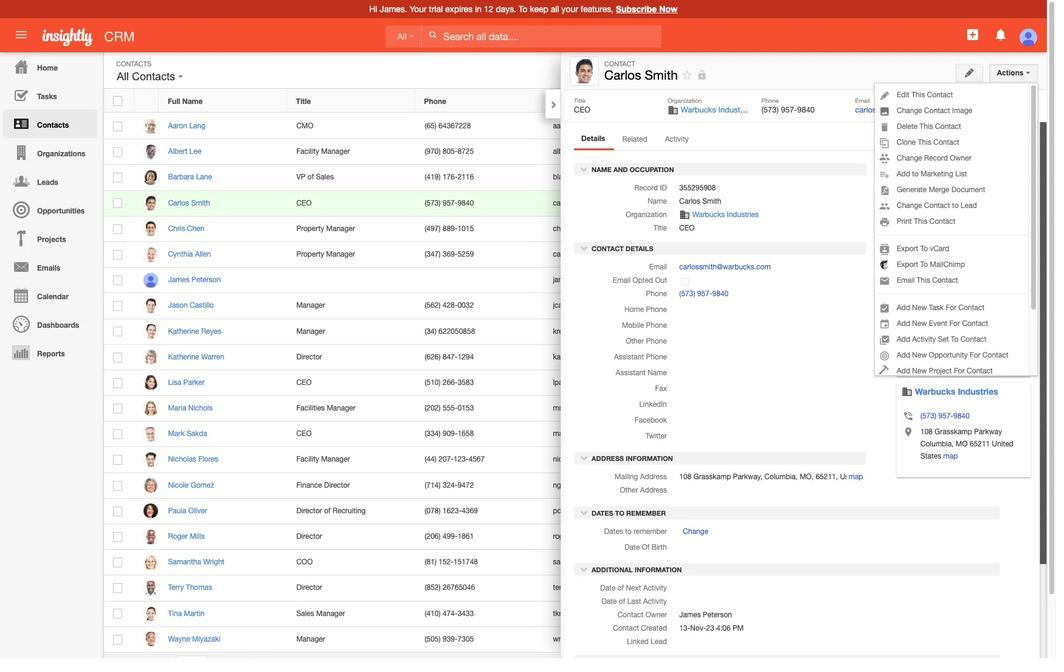 Task type: locate. For each thing, give the bounding box(es) containing it.
poliver@northumbria.edu cell
[[544, 499, 672, 524]]

email down tags
[[897, 276, 915, 285]]

(44) 207-123-4567
[[425, 455, 485, 464]]

chevron down image
[[580, 165, 589, 174], [580, 244, 589, 252], [580, 657, 589, 658]]

sample_data for poliver@northumbria.edu
[[684, 507, 719, 514]]

warbucks industries link
[[681, 105, 753, 114], [693, 211, 759, 219], [913, 386, 999, 397]]

ceo cell down vp of sales
[[287, 191, 415, 216]]

mo,
[[800, 473, 814, 481]]

sales inside cell
[[296, 609, 314, 618]]

owner inside email carlossmith@warbucks.com contact owner james peterson
[[973, 97, 991, 104]]

no
[[881, 263, 891, 271]]

this right edit
[[912, 91, 925, 99]]

terry@globex.com
[[553, 584, 612, 592]]

2 horizontal spatial smith
[[703, 197, 722, 206]]

manager for (44) 207-123-4567
[[321, 455, 350, 464]]

0 vertical spatial list
[[695, 97, 708, 106]]

2 row from the top
[[104, 114, 861, 139]]

3 row from the top
[[104, 139, 861, 165]]

2 chevron down image from the top
[[580, 244, 589, 252]]

0 vertical spatial ceo cell
[[287, 191, 415, 216]]

kat.warren@clampett.com cell
[[544, 345, 672, 370]]

maria
[[168, 404, 186, 412]]

row containing carlos smith
[[104, 191, 861, 216]]

2 add from the top
[[897, 304, 911, 312]]

local left time
[[914, 317, 932, 325]]

information for other address
[[626, 454, 673, 462]]

export down tags at the top of page
[[897, 245, 919, 253]]

states inside '108 grasskamp parkway columbia, mo 65211 united states'
[[921, 452, 942, 460]]

manager cell for (505) 939-7305
[[287, 627, 415, 653]]

3 add from the top
[[897, 319, 911, 328]]

1 property manager from the top
[[296, 224, 355, 233]]

16 row from the top
[[104, 473, 861, 499]]

other down mailing
[[620, 486, 638, 495]]

0 horizontal spatial all
[[117, 71, 129, 83]]

(573) inside phone (573) 957-9840
[[762, 105, 779, 114]]

kreyes@globex.com cell
[[544, 319, 672, 345]]

smith down lane
[[191, 199, 210, 207]]

facility manager cell up finance director
[[287, 447, 415, 473]]

follow image for rogeramills@warbucks.com
[[810, 532, 821, 543]]

1 horizontal spatial s
[[981, 290, 985, 299]]

108 grasskamp parkway columbia, mo 65211 united states
[[921, 428, 1014, 460]]

(573) 957-9840 for right (573) 957-9840 link
[[921, 412, 970, 420]]

0 vertical spatial warbucks
[[681, 105, 716, 114]]

email this contact
[[897, 276, 959, 285]]

to inside the hi james. your trial expires in 12 days. to keep all your features, subscribe now
[[519, 4, 528, 14]]

lisa parker link
[[168, 378, 211, 387]]

108 grasskamp parkway, columbia, mo, 65211, united states
[[680, 473, 885, 481]]

0 vertical spatial nov-
[[891, 211, 907, 219]]

warbucks industries link down "add new project for contact" link
[[913, 386, 999, 397]]

2 facility manager from the top
[[296, 455, 350, 464]]

of
[[308, 173, 314, 181], [324, 507, 331, 515], [618, 584, 624, 592], [619, 597, 626, 606]]

1 vertical spatial 13-
[[680, 624, 691, 633]]

row containing katherine reyes
[[104, 319, 861, 345]]

follow image for kat.warren@clampett.com
[[810, 352, 821, 364]]

(334)
[[425, 430, 441, 438]]

follow image for callen@ocair.com
[[810, 249, 821, 261]]

23 up tags at the top of page
[[907, 211, 915, 219]]

0 vertical spatial assistant
[[614, 353, 644, 361]]

1 horizontal spatial (573) 957-9840 link
[[921, 412, 970, 420]]

contacts for import contacts and notes
[[903, 161, 933, 169]]

chrisochen@kinggroup.com cell
[[544, 216, 672, 242]]

2 manager cell from the top
[[287, 319, 415, 345]]

0 horizontal spatial peterson
[[192, 276, 221, 284]]

15 row from the top
[[104, 447, 861, 473]]

grasskamp up mo
[[935, 428, 973, 436]]

smartmerge for smartmerge contacts
[[869, 128, 909, 136]]

facility manager for (44)
[[296, 455, 350, 464]]

notes down clone this contact link
[[950, 161, 969, 169]]

ceo down 355295908
[[680, 224, 695, 233]]

states for 108 grasskamp parkway, columbia, mo, 65211, united states
[[864, 473, 885, 481]]

parker
[[183, 378, 205, 387]]

0 vertical spatial peterson
[[975, 105, 1007, 114]]

manager for (347) 369-5259
[[326, 250, 355, 258]]

1 vertical spatial katherine
[[168, 353, 199, 361]]

for inside "add new project for contact" link
[[954, 367, 965, 375]]

home for home
[[37, 63, 58, 72]]

(419)
[[425, 173, 441, 181]]

0 vertical spatial remember
[[627, 509, 666, 517]]

contacts up 'full'
[[132, 71, 175, 83]]

(334) 909-1658 cell
[[415, 422, 544, 447]]

email left recycle in the top of the page
[[856, 97, 870, 104]]

change inside change record owner link
[[897, 154, 923, 162]]

albertlee@globex.com
[[553, 147, 625, 156]]

10:25 am columbia, us
[[930, 333, 999, 363]]

facility manager cell for (44) 207-123-4567
[[287, 447, 415, 473]]

warbucks
[[681, 105, 716, 114], [693, 211, 725, 219], [915, 386, 956, 397]]

ceo for lparker@parkerandco.com
[[296, 378, 312, 387]]

sample_data for aaron.lang@clampett.com
[[684, 122, 719, 130]]

s left the sample_data 'link'
[[872, 245, 876, 253]]

1 chevron down image from the top
[[580, 165, 589, 174]]

organization down record permissions image
[[668, 97, 702, 104]]

957- inside phone (573) 957-9840
[[781, 105, 798, 114]]

organization for top warbucks industries link
[[668, 97, 702, 104]]

title inside row
[[296, 97, 311, 106]]

1 horizontal spatial title
[[574, 97, 586, 104]]

17 row from the top
[[104, 499, 861, 524]]

18 row from the top
[[104, 524, 861, 550]]

notes for export contacts and notes
[[950, 178, 969, 186]]

0 horizontal spatial sales
[[296, 609, 314, 618]]

(347) 369-5259 cell
[[415, 242, 544, 268]]

2 ceo cell from the top
[[287, 370, 415, 396]]

chevron down image down wmiyazaki@warbucks.com on the bottom right of page
[[580, 657, 589, 658]]

navigation containing home
[[0, 52, 97, 367]]

chris chen link
[[168, 224, 211, 233]]

follow image for poliver@northumbria.edu
[[810, 506, 821, 518]]

2 property manager from the top
[[296, 250, 355, 258]]

12 row from the top
[[104, 370, 861, 396]]

add for add new opportunity for contact
[[897, 351, 911, 359]]

date down additional
[[601, 584, 616, 592]]

row group containing aaron lang
[[104, 114, 861, 653]]

columbia, inside 10:25 am columbia, us
[[941, 354, 975, 363]]

details link
[[574, 131, 613, 148]]

0 vertical spatial sales
[[316, 173, 334, 181]]

dates up rogeramills@warbucks.com
[[592, 509, 614, 517]]

add new project for contact
[[897, 367, 993, 375]]

your
[[562, 4, 579, 14]]

home up mobile
[[625, 305, 644, 314]]

print
[[897, 217, 912, 226]]

1 property manager cell from the top
[[287, 216, 415, 242]]

warbucks industries for top warbucks industries link
[[681, 105, 753, 114]]

3 director cell from the top
[[287, 576, 415, 601]]

email inside email carlossmith@warbucks.com contact owner james peterson
[[856, 97, 870, 104]]

email
[[553, 97, 572, 106], [856, 97, 870, 104], [649, 263, 667, 271], [613, 276, 631, 285], [897, 276, 915, 285]]

7 follow image from the top
[[810, 480, 821, 492]]

warbucks down 355295908
[[693, 211, 725, 219]]

152-
[[439, 558, 454, 566]]

cynthia
[[168, 250, 193, 258]]

industries for top warbucks industries link
[[719, 105, 753, 114]]

carlos up chris
[[168, 199, 189, 207]]

0 vertical spatial facility manager cell
[[287, 139, 415, 165]]

this
[[912, 91, 925, 99], [920, 122, 934, 131], [918, 138, 932, 147], [914, 217, 928, 226], [917, 276, 931, 285]]

all inside button
[[117, 71, 129, 83]]

sales down coo
[[296, 609, 314, 618]]

director down coo
[[296, 584, 322, 592]]

oliver
[[188, 507, 207, 515]]

add new event for contact link
[[875, 316, 1029, 332]]

2 director cell from the top
[[287, 524, 415, 550]]

1 vertical spatial warbucks industries link
[[693, 211, 759, 219]]

contacts inside button
[[132, 71, 175, 83]]

1 ceo cell from the top
[[287, 191, 415, 216]]

23 left the '4:06'
[[707, 624, 715, 633]]

facility manager for (970)
[[296, 147, 350, 156]]

0 vertical spatial columbia,
[[941, 354, 975, 363]]

row containing nicholas flores
[[104, 447, 861, 473]]

1 vertical spatial peterson
[[192, 276, 221, 284]]

10 follow image from the top
[[810, 583, 821, 595]]

email opted out
[[613, 276, 667, 285]]

vp
[[296, 173, 306, 181]]

warbucks for top warbucks industries link
[[681, 105, 716, 114]]

ceo down vp
[[296, 199, 312, 207]]

sample_data
[[684, 122, 719, 130], [684, 148, 719, 155], [684, 174, 719, 181], [684, 199, 719, 207], [684, 225, 719, 232], [884, 246, 919, 253], [684, 251, 719, 258], [684, 456, 719, 463], [684, 482, 719, 489], [684, 507, 719, 514], [684, 533, 719, 540], [684, 559, 719, 566], [684, 610, 719, 617]]

5 row from the top
[[104, 191, 861, 216]]

0 horizontal spatial 13-
[[680, 624, 691, 633]]

parkway,
[[733, 473, 763, 481]]

0 vertical spatial dates
[[592, 509, 614, 517]]

list right "tag" on the right of page
[[695, 97, 708, 106]]

0 horizontal spatial james
[[168, 276, 190, 284]]

import contacts and notes
[[878, 161, 969, 169]]

follow image for terry@globex.com
[[810, 583, 821, 595]]

columbia, for 108 grasskamp parkway columbia, mo 65211 united states
[[921, 440, 954, 448]]

address down mailing address
[[640, 486, 667, 495]]

0 vertical spatial local
[[914, 168, 932, 176]]

phone image
[[903, 412, 914, 420]]

map link down mo
[[942, 452, 958, 460]]

your left recent
[[869, 193, 889, 201]]

email left title ceo
[[553, 97, 572, 106]]

13-nov-23 4:06 pm
[[680, 624, 744, 633]]

james.
[[380, 4, 407, 14]]

united
[[992, 440, 1014, 448], [840, 473, 862, 481]]

row
[[104, 89, 861, 112], [104, 114, 861, 139], [104, 139, 861, 165], [104, 165, 861, 191], [104, 191, 861, 216], [104, 216, 861, 242], [104, 242, 861, 268], [104, 268, 861, 293], [104, 293, 861, 319], [104, 319, 861, 345], [104, 345, 861, 370], [104, 370, 861, 396], [104, 396, 861, 422], [104, 422, 861, 447], [104, 447, 861, 473], [104, 473, 861, 499], [104, 499, 861, 524], [104, 524, 861, 550], [104, 550, 861, 576], [104, 576, 861, 601], [104, 601, 861, 627], [104, 627, 861, 653]]

map for bottom map link
[[849, 473, 863, 481]]

2 vertical spatial (573) 957-9840
[[921, 412, 970, 420]]

change record owner
[[897, 154, 972, 162]]

property manager cell
[[287, 216, 415, 242], [287, 242, 415, 268]]

change contact to lead
[[897, 201, 977, 210]]

None checkbox
[[113, 122, 123, 131], [113, 147, 123, 157], [113, 224, 123, 234], [113, 250, 123, 260], [113, 276, 123, 285], [113, 327, 123, 337], [113, 353, 123, 362], [113, 378, 123, 388], [113, 532, 123, 542], [113, 558, 123, 568], [113, 609, 123, 619], [113, 635, 123, 645], [113, 122, 123, 131], [113, 147, 123, 157], [113, 224, 123, 234], [113, 250, 123, 260], [113, 276, 123, 285], [113, 327, 123, 337], [113, 353, 123, 362], [113, 378, 123, 388], [113, 532, 123, 542], [113, 558, 123, 568], [113, 609, 123, 619], [113, 635, 123, 645]]

follow image for james.peterson1902@gmail.com
[[810, 275, 821, 287]]

(714)
[[425, 481, 441, 489]]

1 horizontal spatial list
[[956, 170, 967, 178]]

new contact link
[[944, 61, 1004, 79]]

lisa
[[168, 378, 181, 387]]

1 horizontal spatial your
[[869, 193, 889, 201]]

samright@nakatomi.com cell
[[544, 550, 672, 576]]

follow image for blane@jakubowski.com
[[810, 172, 821, 184]]

row containing samantha wright
[[104, 550, 861, 576]]

facility manager cell
[[287, 139, 415, 165], [287, 447, 415, 473]]

0 vertical spatial katherine
[[168, 327, 199, 335]]

director cell
[[287, 345, 415, 370], [287, 524, 415, 550], [287, 576, 415, 601]]

nov- for import
[[891, 211, 907, 219]]

957-
[[781, 105, 798, 114], [443, 199, 458, 207], [698, 289, 713, 298], [939, 412, 954, 420]]

change inside change contact image 'link'
[[897, 106, 923, 115]]

manager cell
[[287, 293, 415, 319], [287, 319, 415, 345], [287, 627, 415, 653]]

warbucks industries link down record permissions image
[[681, 105, 753, 114]]

sales right vp
[[316, 173, 334, 181]]

change for change
[[683, 527, 709, 536]]

21 row from the top
[[104, 601, 861, 627]]

2 horizontal spatial carlos
[[680, 197, 701, 206]]

0 vertical spatial 23
[[907, 211, 915, 219]]

warbucks industries
[[681, 105, 753, 114], [693, 211, 759, 219], [913, 386, 999, 397]]

chevron down image for dates to remember
[[580, 508, 589, 517]]

united inside '108 grasskamp parkway columbia, mo 65211 united states'
[[992, 440, 1014, 448]]

(562) 428-0032
[[425, 301, 474, 310]]

0 horizontal spatial (573) 957-9840 link
[[680, 289, 729, 298]]

for for project
[[954, 367, 965, 375]]

1 vertical spatial sales
[[296, 609, 314, 618]]

6 follow image from the top
[[810, 429, 821, 441]]

columbia
[[965, 260, 999, 269]]

14 row from the top
[[104, 422, 861, 447]]

1 vertical spatial director cell
[[287, 524, 415, 550]]

1 horizontal spatial nov-
[[891, 211, 907, 219]]

nicholas
[[168, 455, 196, 464]]

related
[[623, 135, 648, 144]]

None checkbox
[[113, 96, 122, 106], [113, 173, 123, 183], [113, 199, 123, 208], [113, 301, 123, 311], [113, 404, 123, 414], [113, 430, 123, 439], [113, 455, 123, 465], [113, 481, 123, 491], [113, 507, 123, 516], [113, 584, 123, 593], [113, 96, 122, 106], [113, 173, 123, 183], [113, 199, 123, 208], [113, 301, 123, 311], [113, 404, 123, 414], [113, 430, 123, 439], [113, 455, 123, 465], [113, 481, 123, 491], [113, 507, 123, 516], [113, 584, 123, 593]]

warbucks for bottommost warbucks industries link
[[915, 386, 956, 397]]

1 smartmerge from the top
[[869, 110, 918, 118]]

change contact image
[[897, 106, 973, 115]]

row containing maria nichols
[[104, 396, 861, 422]]

carlos smith down 355295908
[[680, 197, 722, 206]]

carlos inside row
[[168, 199, 189, 207]]

sample_data for callen@ocair.com
[[684, 251, 719, 258]]

new down add activity set to contact
[[913, 351, 927, 359]]

108 right mailing address
[[680, 473, 692, 481]]

2 property from the top
[[296, 250, 324, 258]]

2 katherine from the top
[[168, 353, 199, 361]]

0 horizontal spatial title
[[296, 97, 311, 106]]

1 horizontal spatial (573) 957-9840
[[680, 289, 729, 298]]

1 facility manager from the top
[[296, 147, 350, 156]]

1 property from the top
[[296, 224, 324, 233]]

organizations link
[[3, 138, 97, 167]]

follow image
[[810, 147, 821, 158], [810, 224, 821, 235], [810, 301, 821, 312], [810, 378, 821, 389], [810, 403, 821, 415], [810, 429, 821, 441], [810, 480, 821, 492], [810, 532, 821, 543], [810, 557, 821, 569], [810, 583, 821, 595]]

row containing lisa parker
[[104, 370, 861, 396]]

add for add activity set to contact
[[897, 335, 911, 344]]

1 vertical spatial 108
[[680, 473, 692, 481]]

mnichols@parkerandco.com cell
[[544, 396, 672, 422]]

james up jason
[[168, 276, 190, 284]]

for inside add new event for contact link
[[950, 319, 961, 328]]

0 horizontal spatial home
[[37, 63, 58, 72]]

row containing barbara lane
[[104, 165, 861, 191]]

this down the export to mailchimp in the top right of the page
[[917, 276, 931, 285]]

22 row from the top
[[104, 627, 861, 653]]

smartmerge for smartmerge contacts
[[869, 110, 918, 118]]

director cell up facilities manager cell on the left of the page
[[287, 345, 415, 370]]

blane@jakubowski.com cell
[[544, 165, 672, 191]]

title inside title ceo
[[574, 97, 586, 104]]

facility manager up finance director
[[296, 455, 350, 464]]

7 row from the top
[[104, 242, 861, 268]]

Search this list... text field
[[667, 61, 803, 79]]

4 row from the top
[[104, 165, 861, 191]]

edit this contact
[[897, 91, 953, 99]]

chevron down image up terry@globex.com
[[580, 565, 589, 574]]

change for change record owner
[[897, 154, 923, 162]]

to up "rogeramills@warbucks.com" cell
[[615, 509, 625, 517]]

chevron down image
[[580, 454, 589, 462], [580, 508, 589, 517], [580, 565, 589, 574]]

(573) 957-9840 for top (573) 957-9840 link
[[680, 289, 729, 298]]

aaron
[[168, 122, 187, 130]]

13- right created
[[680, 624, 691, 633]]

follow image for chrisochen@kinggroup.com
[[810, 224, 821, 235]]

phone inside phone (573) 957-9840
[[762, 97, 779, 104]]

1 horizontal spatial james peterson
[[680, 611, 732, 619]]

white image
[[429, 30, 438, 39]]

of left the recruiting
[[324, 507, 331, 515]]

6 row from the top
[[104, 216, 861, 242]]

phone down out
[[646, 289, 667, 298]]

phone up mobile phone on the right of page
[[646, 305, 667, 314]]

expires
[[445, 4, 473, 14]]

4 add from the top
[[897, 335, 911, 344]]

james peterson link up jason castillo 'link'
[[168, 276, 227, 284]]

contacts up the all contacts
[[116, 60, 151, 68]]

1 director cell from the top
[[287, 345, 415, 370]]

1 vertical spatial property
[[296, 250, 324, 258]]

1 horizontal spatial james
[[680, 611, 701, 619]]

(852)
[[425, 584, 441, 592]]

import for import contacts and notes
[[880, 161, 901, 169]]

2 horizontal spatial peterson
[[975, 105, 1007, 114]]

united for 65211,
[[840, 473, 862, 481]]

1 vertical spatial property manager
[[296, 250, 355, 258]]

0 horizontal spatial carlossmith@warbucks.com link
[[680, 263, 771, 271]]

dates to remember up the of
[[605, 527, 667, 536]]

coo
[[296, 558, 313, 566]]

3 ceo cell from the top
[[287, 422, 415, 447]]

name and occupation
[[590, 166, 674, 174]]

change inside change link
[[683, 527, 709, 536]]

2 chevron down image from the top
[[580, 508, 589, 517]]

nov-
[[891, 211, 907, 219], [691, 624, 707, 633]]

for for task
[[946, 304, 957, 312]]

director cell for (626) 847-1294
[[287, 345, 415, 370]]

5 follow image from the top
[[810, 403, 821, 415]]

2 vertical spatial warbucks industries
[[913, 386, 999, 397]]

0 vertical spatial property manager
[[296, 224, 355, 233]]

(573) 957-9840 cell
[[415, 191, 544, 216]]

cell
[[104, 191, 134, 216], [831, 191, 861, 216], [831, 216, 861, 242], [287, 268, 415, 293], [415, 268, 544, 293], [672, 268, 800, 293], [831, 268, 861, 293], [672, 293, 800, 319], [831, 293, 861, 319], [672, 319, 800, 345], [831, 319, 861, 345], [672, 345, 800, 370], [831, 345, 861, 370], [672, 370, 800, 396], [831, 370, 861, 396], [672, 396, 800, 422], [831, 396, 861, 422], [672, 422, 800, 447], [831, 422, 861, 447], [831, 524, 861, 550], [672, 576, 800, 601], [831, 576, 861, 601], [831, 601, 861, 627], [672, 627, 800, 653], [831, 627, 861, 653]]

lparker@parkerandco.com cell
[[544, 370, 672, 396]]

sample_data for albertlee@globex.com
[[684, 148, 719, 155]]

director for mills
[[296, 532, 322, 541]]

for inside add new opportunity for contact link
[[970, 351, 981, 359]]

katherine up lisa parker
[[168, 353, 199, 361]]

5 add from the top
[[897, 351, 911, 359]]

director of recruiting cell
[[287, 499, 415, 524]]

director down 'finance'
[[296, 507, 322, 515]]

1 vertical spatial warbucks industries
[[693, 211, 759, 219]]

0 vertical spatial all
[[398, 32, 407, 41]]

0 vertical spatial warbucks industries link
[[681, 105, 753, 114]]

warbucks industries for warbucks industries link to the middle
[[693, 211, 759, 219]]

0 vertical spatial lead
[[961, 201, 977, 210]]

1 manager cell from the top
[[287, 293, 415, 319]]

to right set
[[951, 335, 959, 344]]

(65)
[[425, 122, 437, 130]]

dates to remember down the other address
[[590, 509, 666, 517]]

united down parkway
[[992, 440, 1014, 448]]

2 follow image from the top
[[810, 224, 821, 235]]

6 add from the top
[[897, 367, 911, 375]]

row group
[[104, 114, 861, 653]]

1 vertical spatial details
[[626, 244, 654, 252]]

carlos down 355295908
[[680, 197, 701, 206]]

1 vertical spatial all
[[117, 71, 129, 83]]

for inside add new task for contact link
[[946, 304, 957, 312]]

(505) 939-7305
[[425, 635, 474, 643]]

add for add new event for contact
[[897, 319, 911, 328]]

recycle bin
[[881, 95, 927, 103]]

(497) 889-1015 cell
[[415, 216, 544, 242]]

ceo cell for (510) 266-3583
[[287, 370, 415, 396]]

2 local from the top
[[914, 317, 932, 325]]

date for date of birth
[[625, 543, 640, 551]]

1 follow image from the top
[[810, 147, 821, 158]]

your left the trial
[[410, 4, 427, 14]]

united for 65211
[[992, 440, 1014, 448]]

2 facility from the top
[[296, 455, 319, 464]]

sales
[[316, 173, 334, 181], [296, 609, 314, 618]]

1 vertical spatial 23
[[707, 624, 715, 633]]

leads link
[[3, 167, 97, 195]]

set
[[938, 335, 949, 344]]

19 row from the top
[[104, 550, 861, 576]]

(410) 474-3433
[[425, 609, 474, 618]]

peterson down 'allen'
[[192, 276, 221, 284]]

billing address image
[[903, 428, 914, 436]]

3 follow image from the top
[[810, 301, 821, 312]]

terry@globex.com cell
[[544, 576, 672, 601]]

1 katherine from the top
[[168, 327, 199, 335]]

2 smartmerge from the top
[[869, 128, 909, 136]]

0 horizontal spatial (573) 957-9840
[[425, 199, 474, 207]]

11 row from the top
[[104, 345, 861, 370]]

image
[[953, 106, 973, 115]]

row containing mark sakda
[[104, 422, 861, 447]]

0 horizontal spatial united
[[840, 473, 862, 481]]

new for opportunity
[[913, 351, 927, 359]]

1 horizontal spatial peterson
[[703, 611, 732, 619]]

columbia, inside '108 grasskamp parkway columbia, mo 65211 united states'
[[921, 440, 954, 448]]

tkmartin@sirius.com cell
[[544, 601, 672, 627]]

director inside cell
[[296, 507, 322, 515]]

row containing nicole gomez
[[104, 473, 861, 499]]

change for change contact to lead
[[897, 201, 923, 210]]

0 vertical spatial other
[[626, 337, 644, 345]]

2 facility manager cell from the top
[[287, 447, 415, 473]]

james
[[949, 105, 973, 114], [168, 276, 190, 284], [680, 611, 701, 619]]

email left opted at the right top
[[613, 276, 631, 285]]

date for date of next activity date of last activity
[[601, 584, 616, 592]]

opted
[[633, 276, 653, 285]]

sample_data inside 'link'
[[884, 246, 919, 253]]

(714) 324-9472 cell
[[415, 473, 544, 499]]

0 vertical spatial industries
[[719, 105, 753, 114]]

wmiyazaki@warbucks.com cell
[[544, 627, 672, 653]]

email inside row
[[553, 97, 572, 106]]

export right /
[[902, 143, 929, 151]]

10 row from the top
[[104, 319, 861, 345]]

information down birth
[[635, 566, 682, 574]]

0 horizontal spatial carlos
[[168, 199, 189, 207]]

1 row from the top
[[104, 89, 861, 112]]

follow image for tkmartin@sirius.com
[[810, 609, 821, 620]]

industries for warbucks industries link to the middle
[[727, 211, 759, 219]]

nicole gomez
[[168, 481, 214, 489]]

1 add from the top
[[897, 170, 911, 178]]

date left the of
[[625, 543, 640, 551]]

rogeramills@warbucks.com cell
[[544, 524, 672, 550]]

ceo up "facilities"
[[296, 378, 312, 387]]

row containing chris chen
[[104, 216, 861, 242]]

contact created
[[613, 624, 667, 633]]

0 horizontal spatial map
[[849, 473, 863, 481]]

1 vertical spatial united
[[840, 473, 862, 481]]

428-
[[443, 301, 458, 310]]

2 vertical spatial director cell
[[287, 576, 415, 601]]

column header
[[134, 89, 159, 112]]

1 notes from the top
[[950, 161, 969, 169]]

1 local from the top
[[914, 168, 932, 176]]

name down "id"
[[648, 197, 667, 206]]

map for rightmost map link
[[942, 452, 958, 460]]

grasskamp for parkway
[[935, 428, 973, 436]]

1 vertical spatial organization
[[626, 211, 667, 219]]

108 inside '108 grasskamp parkway columbia, mo 65211 united states'
[[921, 428, 933, 436]]

0 vertical spatial import
[[869, 143, 896, 151]]

tkmartin@sirius.com
[[553, 609, 619, 618]]

contacts up add to marketing list
[[903, 161, 933, 169]]

0 horizontal spatial james peterson link
[[168, 276, 227, 284]]

3 manager cell from the top
[[287, 627, 415, 653]]

export to vcard
[[897, 245, 950, 253]]

0 horizontal spatial grasskamp
[[694, 473, 731, 481]]

aaron.lang@clampett.com cell
[[544, 114, 672, 139]]

katherine for katherine warren
[[168, 353, 199, 361]]

ceo cell
[[287, 191, 415, 216], [287, 370, 415, 396], [287, 422, 415, 447]]

889-
[[443, 224, 458, 233]]

0 vertical spatial grasskamp
[[935, 428, 973, 436]]

0 horizontal spatial map link
[[849, 473, 863, 481]]

industries
[[719, 105, 753, 114], [727, 211, 759, 219], [958, 386, 999, 397]]

follow image
[[682, 69, 693, 81], [810, 121, 821, 133], [810, 172, 821, 184], [810, 198, 821, 210], [810, 249, 821, 261], [810, 275, 821, 287], [810, 326, 821, 338], [810, 352, 821, 364], [810, 455, 821, 466], [810, 506, 821, 518], [810, 609, 821, 620], [810, 634, 821, 646]]

1 facility manager cell from the top
[[287, 139, 415, 165]]

columbia, left mo
[[921, 440, 954, 448]]

export up recent
[[880, 178, 901, 186]]

9 follow image from the top
[[810, 557, 821, 569]]

8 follow image from the top
[[810, 532, 821, 543]]

contacts
[[116, 60, 151, 68], [132, 71, 175, 83], [37, 120, 69, 130], [911, 128, 941, 136], [903, 161, 933, 169], [903, 178, 933, 186]]

1 vertical spatial notes
[[950, 178, 969, 186]]

opportunity
[[929, 351, 968, 359]]

all down "crm"
[[117, 71, 129, 83]]

address up the other address
[[640, 473, 667, 481]]

facility for lee
[[296, 147, 319, 156]]

9 row from the top
[[104, 293, 861, 319]]

(573) 957-9840 for (573) 957-9840 cell
[[425, 199, 474, 207]]

2 vertical spatial owner
[[646, 611, 667, 619]]

23
[[907, 211, 915, 219], [707, 624, 715, 633]]

carlossmith@warbucks.com inside 'cell'
[[553, 199, 645, 207]]

change inside change contact to lead link
[[897, 201, 923, 210]]

1 facility from the top
[[296, 147, 319, 156]]

add new task for contact
[[897, 304, 985, 312]]

lead down created
[[651, 637, 667, 646]]

4 follow image from the top
[[810, 378, 821, 389]]

facilities
[[296, 404, 325, 412]]

1 chevron down image from the top
[[580, 454, 589, 462]]

1 horizontal spatial all
[[398, 32, 407, 41]]

1 vertical spatial home
[[625, 305, 644, 314]]

1 vertical spatial chevron down image
[[580, 508, 589, 517]]

and up marketing
[[935, 161, 948, 169]]

nov- left the '4:06'
[[691, 624, 707, 633]]

20 row from the top
[[104, 576, 861, 601]]

this up tags at the top of page
[[914, 217, 928, 226]]

0 horizontal spatial your
[[410, 4, 427, 14]]

import down change contact to lead
[[917, 211, 938, 219]]

2 notes from the top
[[950, 178, 969, 186]]

1 vertical spatial other
[[620, 486, 638, 495]]

home up tasks link
[[37, 63, 58, 72]]

2 property manager cell from the top
[[287, 242, 415, 268]]

assistant for assistant phone
[[614, 353, 644, 361]]

grasskamp left parkway,
[[694, 473, 731, 481]]

new left project
[[913, 367, 927, 375]]

ceo cell down facilities manager
[[287, 422, 415, 447]]

columbia, for 108 grasskamp parkway, columbia, mo, 65211, united states
[[765, 473, 798, 481]]

(573) 957-9840 inside (573) 957-9840 cell
[[425, 199, 474, 207]]

(65) 64367228 cell
[[415, 114, 544, 139]]

1 horizontal spatial details
[[626, 244, 654, 252]]

0 vertical spatial james peterson link
[[949, 105, 1007, 114]]

0 horizontal spatial smith
[[191, 199, 210, 207]]

1 vertical spatial james peterson link
[[168, 276, 227, 284]]

import left /
[[869, 143, 896, 151]]

navigation
[[0, 52, 97, 367]]

record left "id"
[[635, 184, 658, 192]]

lead down document
[[961, 201, 977, 210]]

director cell down the recruiting
[[287, 524, 415, 550]]

your
[[410, 4, 427, 14], [869, 193, 889, 201]]

james peterson up the 13-nov-23 4:06 pm
[[680, 611, 732, 619]]

export for export to vcard
[[897, 245, 919, 253]]

carlossmith@warbucks.com inside email carlossmith@warbucks.com contact owner james peterson
[[856, 105, 955, 114]]

1 vertical spatial (573) 957-9840
[[680, 289, 729, 298]]

follow image for jcastillo@jakubowski.com
[[810, 301, 821, 312]]

(626) 847-1294 cell
[[415, 345, 544, 370]]

add activity set to contact
[[897, 335, 987, 344]]

new for task
[[913, 304, 927, 312]]

108 right billing address icon
[[921, 428, 933, 436]]

assistant
[[614, 353, 644, 361], [616, 368, 646, 377]]

add for add new project for contact
[[897, 367, 911, 375]]

nichols
[[188, 404, 213, 412]]

(970) 805-8725 cell
[[415, 139, 544, 165]]

0 vertical spatial carlossmith@warbucks.com
[[856, 105, 955, 114]]

smith down 355295908
[[703, 197, 722, 206]]

states for 108 grasskamp parkway columbia, mo 65211 united states
[[921, 452, 942, 460]]

director cell for (206) 499-1861
[[287, 524, 415, 550]]

8 row from the top
[[104, 268, 861, 293]]

new left event
[[913, 319, 927, 328]]

follow image for marksakda@ocair.com
[[810, 429, 821, 441]]

marksakda@ocair.com cell
[[544, 422, 672, 447]]

2 vertical spatial james
[[680, 611, 701, 619]]

warbucks down project
[[915, 386, 956, 397]]

record up local weather at the top right of the page
[[925, 154, 948, 162]]

james.peterson1902@gmail.com cell
[[544, 268, 672, 293]]

this down delete this contact
[[918, 138, 932, 147]]

dates down poliver@northumbria.edu cell
[[605, 527, 623, 536]]

13 row from the top
[[104, 396, 861, 422]]

grasskamp inside '108 grasskamp parkway columbia, mo 65211 united states'
[[935, 428, 973, 436]]

clone this contact
[[897, 138, 960, 147]]

(410) 474-3433 cell
[[415, 601, 544, 627]]

1 vertical spatial james
[[168, 276, 190, 284]]

2 vertical spatial ceo cell
[[287, 422, 415, 447]]

contacts up your recent imports
[[903, 178, 933, 186]]



Task type: vqa. For each thing, say whether or not it's contained in the screenshot.
the topmost the you
no



Task type: describe. For each thing, give the bounding box(es) containing it.
ceo for carlossmith@warbucks.com
[[296, 199, 312, 207]]

for for opportunity
[[970, 351, 981, 359]]

follow image for kreyes@globex.com
[[810, 326, 821, 338]]

contacts for smartmerge contacts
[[911, 128, 941, 136]]

13- for 13-nov-23 import
[[880, 211, 891, 219]]

director cell for (852) 26765046
[[287, 576, 415, 601]]

change for change contact image
[[897, 106, 923, 115]]

property manager for (347)
[[296, 250, 355, 258]]

3433
[[458, 609, 474, 618]]

1 vertical spatial remember
[[634, 527, 667, 536]]

information for date of last activity
[[635, 566, 682, 574]]

(573) inside cell
[[425, 199, 441, 207]]

hi james. your trial expires in 12 days. to keep all your features, subscribe now
[[370, 4, 678, 14]]

new up edit this contact link
[[952, 66, 967, 74]]

all
[[551, 4, 559, 14]]

property for chen
[[296, 224, 324, 233]]

print this contact
[[897, 217, 956, 226]]

grasskamp for parkway,
[[694, 473, 731, 481]]

manager for (410) 474-3433
[[316, 609, 345, 618]]

ceo for marksakda@ocair.com
[[296, 430, 312, 438]]

record permissions image
[[697, 68, 708, 82]]

this for edit
[[912, 91, 925, 99]]

us
[[977, 354, 987, 363]]

847-
[[443, 353, 458, 361]]

tag
[[681, 97, 693, 106]]

row containing roger mills
[[104, 524, 861, 550]]

0 horizontal spatial details
[[582, 134, 606, 143]]

pm
[[733, 624, 744, 633]]

assistant for assistant name
[[616, 368, 646, 377]]

manager for (202) 555-0153
[[327, 404, 356, 412]]

parkway
[[975, 428, 1003, 436]]

1 vertical spatial dates
[[605, 527, 623, 536]]

108 for 108 grasskamp parkway columbia, mo 65211 united states
[[921, 428, 933, 436]]

warbucks for warbucks industries link to the middle
[[693, 211, 725, 219]]

address for mailing address
[[640, 473, 667, 481]]

contact details
[[590, 244, 654, 252]]

opportunities
[[37, 206, 85, 215]]

sample_data for ngomez@cyberdyne.com
[[684, 482, 719, 489]]

row containing aaron lang
[[104, 114, 861, 139]]

director inside cell
[[324, 481, 350, 489]]

blane@jakubowski.com
[[553, 173, 630, 181]]

to down import contacts and notes link
[[913, 170, 919, 178]]

row containing cynthia allen
[[104, 242, 861, 268]]

kreyes@globex.com
[[553, 327, 619, 335]]

change record owner link
[[875, 150, 1029, 166]]

address for other address
[[640, 486, 667, 495]]

hi
[[370, 4, 378, 14]]

katherine warren
[[168, 353, 224, 361]]

row containing terry thomas
[[104, 576, 861, 601]]

mills
[[190, 532, 205, 541]]

chevron down image for name
[[580, 165, 589, 174]]

chrisochen@kinggroup.com
[[553, 224, 644, 233]]

6.17
[[929, 290, 944, 299]]

row containing katherine warren
[[104, 345, 861, 370]]

to up date of birth
[[625, 527, 632, 536]]

list inside row
[[695, 97, 708, 106]]

smith inside row
[[191, 199, 210, 207]]

terry thomas link
[[168, 584, 218, 592]]

row containing james peterson
[[104, 268, 861, 293]]

now
[[659, 4, 678, 14]]

contact inside 'link'
[[925, 106, 951, 115]]

property manager for (497)
[[296, 224, 355, 233]]

nov- for 4:06
[[691, 624, 707, 633]]

(078) 1623-4369
[[425, 507, 478, 515]]

twitter
[[646, 432, 667, 440]]

recycle
[[881, 95, 913, 103]]

for for event
[[950, 319, 961, 328]]

contact inside email carlossmith@warbucks.com contact owner james peterson
[[949, 97, 971, 104]]

mailchimp
[[930, 260, 965, 269]]

0 vertical spatial address
[[592, 454, 624, 462]]

(44)
[[425, 455, 437, 464]]

0 vertical spatial dates to remember
[[590, 509, 666, 517]]

(34) 622050858 cell
[[415, 319, 544, 345]]

reports
[[37, 349, 65, 358]]

peterson inside email carlossmith@warbucks.com contact owner james peterson
[[975, 105, 1007, 114]]

sample_data for samright@nakatomi.com
[[684, 559, 719, 566]]

3 chevron down image from the top
[[580, 565, 589, 574]]

carlossmith@warbucks.com cell
[[544, 191, 672, 216]]

957- inside cell
[[443, 199, 458, 207]]

follow image for carlossmith@warbucks.com
[[810, 198, 821, 210]]

other for other phone
[[626, 337, 644, 345]]

james inside email carlossmith@warbucks.com contact owner james peterson
[[949, 105, 973, 114]]

local for local time
[[914, 317, 932, 325]]

of for director
[[324, 507, 331, 515]]

poliver@northumbria.edu
[[553, 507, 635, 515]]

266-
[[443, 378, 458, 387]]

row containing tina martin
[[104, 601, 861, 627]]

merge
[[929, 186, 950, 194]]

mobile phone
[[622, 321, 667, 330]]

add new project for contact link
[[875, 363, 1029, 379]]

roger mills link
[[168, 532, 211, 541]]

sample_data for blane@jakubowski.com
[[684, 174, 719, 181]]

1 horizontal spatial carlossmith@warbucks.com
[[680, 263, 771, 271]]

to left vcard
[[921, 245, 928, 253]]

1 horizontal spatial carlos
[[605, 68, 642, 82]]

(347) 369-5259
[[425, 250, 474, 258]]

to down export to vcard
[[921, 260, 928, 269]]

(81) 152-151748 cell
[[415, 550, 544, 576]]

499-
[[443, 532, 458, 541]]

65211
[[970, 440, 990, 448]]

roger mills
[[168, 532, 205, 541]]

row containing albert lee
[[104, 139, 861, 165]]

tasks link
[[3, 81, 97, 109]]

0 horizontal spatial carlos smith
[[168, 199, 210, 207]]

9840 inside phone (573) 957-9840
[[798, 105, 815, 114]]

0 horizontal spatial s
[[872, 245, 876, 253]]

export to mailchimp link
[[875, 257, 1029, 273]]

new for event
[[913, 319, 927, 328]]

(510) 266-3583 cell
[[415, 370, 544, 396]]

subscribe now link
[[616, 4, 678, 14]]

add for add to marketing list
[[897, 170, 911, 178]]

follow image for aaron.lang@clampett.com
[[810, 121, 821, 133]]

0 vertical spatial (573) 957-9840 link
[[680, 289, 729, 298]]

phone up other phone
[[646, 321, 667, 330]]

1 horizontal spatial record
[[925, 154, 948, 162]]

0 horizontal spatial owner
[[646, 611, 667, 619]]

row containing full name
[[104, 89, 861, 112]]

(334) 909-1658
[[425, 430, 474, 438]]

0153
[[458, 404, 474, 412]]

mailing address
[[615, 473, 667, 481]]

katherine reyes
[[168, 327, 221, 335]]

export for export contacts and notes
[[880, 178, 901, 186]]

contact image
[[572, 59, 597, 83]]

to up print this contact link
[[953, 201, 959, 210]]

(852) 26765046 cell
[[415, 576, 544, 601]]

import for import / export
[[869, 143, 896, 151]]

ngomez@cyberdyne.com cell
[[544, 473, 672, 499]]

tag list
[[681, 97, 708, 106]]

1 vertical spatial your
[[869, 193, 889, 201]]

activity right next
[[643, 584, 667, 592]]

projects link
[[3, 224, 97, 252]]

of for vp
[[308, 173, 314, 181]]

1861
[[458, 532, 474, 541]]

3 chevron down image from the top
[[580, 657, 589, 658]]

row containing wayne miyazaki
[[104, 627, 861, 653]]

sample_data for rogeramills@warbucks.com
[[684, 533, 719, 540]]

email for carlossmith@warbucks.com
[[856, 97, 870, 104]]

14°
[[918, 241, 958, 273]]

email up out
[[649, 263, 667, 271]]

tags
[[903, 226, 921, 234]]

callen@ocair.com cell
[[544, 242, 672, 268]]

chevron down image for mailing address
[[580, 454, 589, 462]]

of left last at the bottom right
[[619, 597, 626, 606]]

sample_data for tkmartin@sirius.com
[[684, 610, 719, 617]]

(078) 1623-4369 cell
[[415, 499, 544, 524]]

manager cell for (34) 622050858
[[287, 319, 415, 345]]

Search all data.... text field
[[422, 25, 662, 47]]

chevron right image
[[549, 100, 558, 109]]

all for all
[[398, 32, 407, 41]]

1 horizontal spatial smith
[[645, 68, 678, 82]]

23 for 4:06
[[707, 624, 715, 633]]

finance director cell
[[287, 473, 415, 499]]

1294
[[458, 353, 474, 361]]

(562) 428-0032 cell
[[415, 293, 544, 319]]

(970)
[[425, 147, 441, 156]]

wayne miyazaki
[[168, 635, 221, 643]]

(505) 939-7305 cell
[[415, 627, 544, 653]]

follow image for wmiyazaki@warbucks.com
[[810, 634, 821, 646]]

name down albertlee@globex.com cell
[[592, 166, 612, 174]]

0 horizontal spatial record
[[635, 184, 658, 192]]

property for allen
[[296, 250, 324, 258]]

wayne miyazaki link
[[168, 635, 227, 643]]

aaron.lang@clampett.com
[[553, 122, 638, 130]]

add for add new task for contact
[[897, 304, 911, 312]]

0 horizontal spatial lead
[[651, 637, 667, 646]]

jcastillo@jakubowski.com cell
[[544, 293, 672, 319]]

1 vertical spatial dates to remember
[[605, 527, 667, 536]]

(206) 499-1861
[[425, 532, 474, 541]]

local for local weather
[[914, 168, 932, 176]]

nicholas.flores@clampett.com cell
[[544, 447, 672, 473]]

622050858
[[439, 327, 475, 335]]

name up fax
[[648, 368, 667, 377]]

2 vertical spatial peterson
[[703, 611, 732, 619]]

facilities manager cell
[[287, 396, 415, 422]]

clone this contact link
[[875, 134, 1029, 150]]

369-
[[443, 250, 458, 258]]

1 vertical spatial s
[[981, 290, 985, 299]]

albert
[[168, 147, 187, 156]]

albertlee@globex.com cell
[[544, 139, 672, 165]]

row containing paula oliver
[[104, 499, 861, 524]]

rogeramills@warbucks.com
[[553, 532, 643, 541]]

1 horizontal spatial carlos smith
[[605, 68, 678, 82]]

show sidebar image
[[916, 66, 924, 74]]

recruiting
[[333, 507, 366, 515]]

vp of sales
[[296, 173, 334, 181]]

phone up the (65)
[[424, 97, 447, 106]]

2 horizontal spatial title
[[654, 224, 667, 233]]

follow image for albertlee@globex.com
[[810, 147, 821, 158]]

follow image for lparker@parkerandco.com
[[810, 378, 821, 389]]

chevron down image for email opted out
[[580, 244, 589, 252]]

(419) 176-2116 cell
[[415, 165, 544, 191]]

1015
[[458, 224, 474, 233]]

weather
[[934, 168, 961, 176]]

2 vertical spatial warbucks industries link
[[913, 386, 999, 397]]

row containing jason castillo
[[104, 293, 861, 319]]

(206) 499-1861 cell
[[415, 524, 544, 550]]

gomez
[[191, 481, 214, 489]]

activity up contact owner
[[643, 597, 667, 606]]

last
[[628, 597, 641, 606]]

13-nov-23 import
[[878, 211, 938, 219]]

1 vertical spatial james peterson
[[680, 611, 732, 619]]

sample_data link
[[881, 243, 921, 256]]

coo cell
[[287, 550, 415, 576]]

ceo up aaron.lang@clampett.com
[[574, 105, 591, 114]]

1 horizontal spatial lead
[[961, 201, 977, 210]]

notifications image
[[994, 27, 1008, 42]]

vp of sales cell
[[287, 165, 415, 191]]

phone down other phone
[[646, 353, 667, 361]]

activity up occupation
[[665, 135, 689, 144]]

add to marketing list
[[897, 170, 967, 178]]

roger
[[168, 532, 188, 541]]

2 horizontal spatial carlos smith
[[680, 197, 722, 206]]

edit
[[897, 91, 910, 99]]

facility manager cell for (970) 805-8725
[[287, 139, 415, 165]]

james inside row
[[168, 276, 190, 284]]

samantha wright
[[168, 558, 225, 566]]

9840 inside cell
[[458, 199, 474, 207]]

your inside the hi james. your trial expires in 12 days. to keep all your features, subscribe now
[[410, 4, 427, 14]]

108 for 108 grasskamp parkway, columbia, mo, 65211, united states
[[680, 473, 692, 481]]

contacts inside 'link'
[[37, 120, 69, 130]]

23 for import
[[907, 211, 915, 219]]

other address
[[620, 486, 667, 495]]

555-
[[443, 404, 458, 412]]

emails link
[[3, 252, 97, 281]]

property manager cell for (497) 889-1015
[[287, 216, 415, 242]]

phone down mobile phone on the right of page
[[646, 337, 667, 345]]

0 vertical spatial james peterson
[[168, 276, 221, 284]]

nicole gomez link
[[168, 481, 220, 489]]

export for export to mailchimp
[[897, 260, 919, 269]]

name right 'full'
[[182, 97, 203, 106]]

tina martin
[[168, 609, 205, 618]]

1 vertical spatial map link
[[849, 473, 863, 481]]

1 horizontal spatial james peterson link
[[949, 105, 1007, 114]]

facility for flores
[[296, 455, 319, 464]]

cmo cell
[[287, 114, 415, 139]]

out
[[655, 276, 667, 285]]

1 horizontal spatial map link
[[942, 452, 958, 460]]

organizations
[[37, 149, 85, 158]]

barbara lane
[[168, 173, 212, 181]]

days.
[[496, 4, 517, 14]]

marksakda@ocair.com
[[553, 430, 627, 438]]

katherine for katherine reyes
[[168, 327, 199, 335]]

director for warren
[[296, 353, 322, 361]]

warbucks industries for bottommost warbucks industries link
[[913, 386, 999, 397]]

(44) 207-123-4567 cell
[[415, 447, 544, 473]]

1 vertical spatial owner
[[950, 154, 972, 162]]

activity left set
[[913, 335, 936, 344]]

assistant name
[[616, 368, 667, 377]]

1 horizontal spatial carlossmith@warbucks.com link
[[856, 105, 955, 114]]

(81) 152-151748
[[425, 558, 478, 566]]

allen
[[195, 250, 211, 258]]

sales inside cell
[[316, 173, 334, 181]]

occupation
[[630, 166, 674, 174]]

follow image for ngomez@cyberdyne.com
[[810, 480, 821, 492]]

sample_data for nicholas.flores@clampett.com
[[684, 456, 719, 463]]

of for date
[[618, 584, 624, 592]]

contacts for export contacts and notes
[[903, 178, 933, 186]]

sales manager cell
[[287, 601, 415, 627]]

opportunities link
[[3, 195, 97, 224]]

(202) 555-0153 cell
[[415, 396, 544, 422]]

industries for bottommost warbucks industries link
[[958, 386, 999, 397]]

2 vertical spatial date
[[602, 597, 617, 606]]

email for opted
[[613, 276, 631, 285]]

director for thomas
[[296, 584, 322, 592]]

2 vertical spatial import
[[917, 211, 938, 219]]



